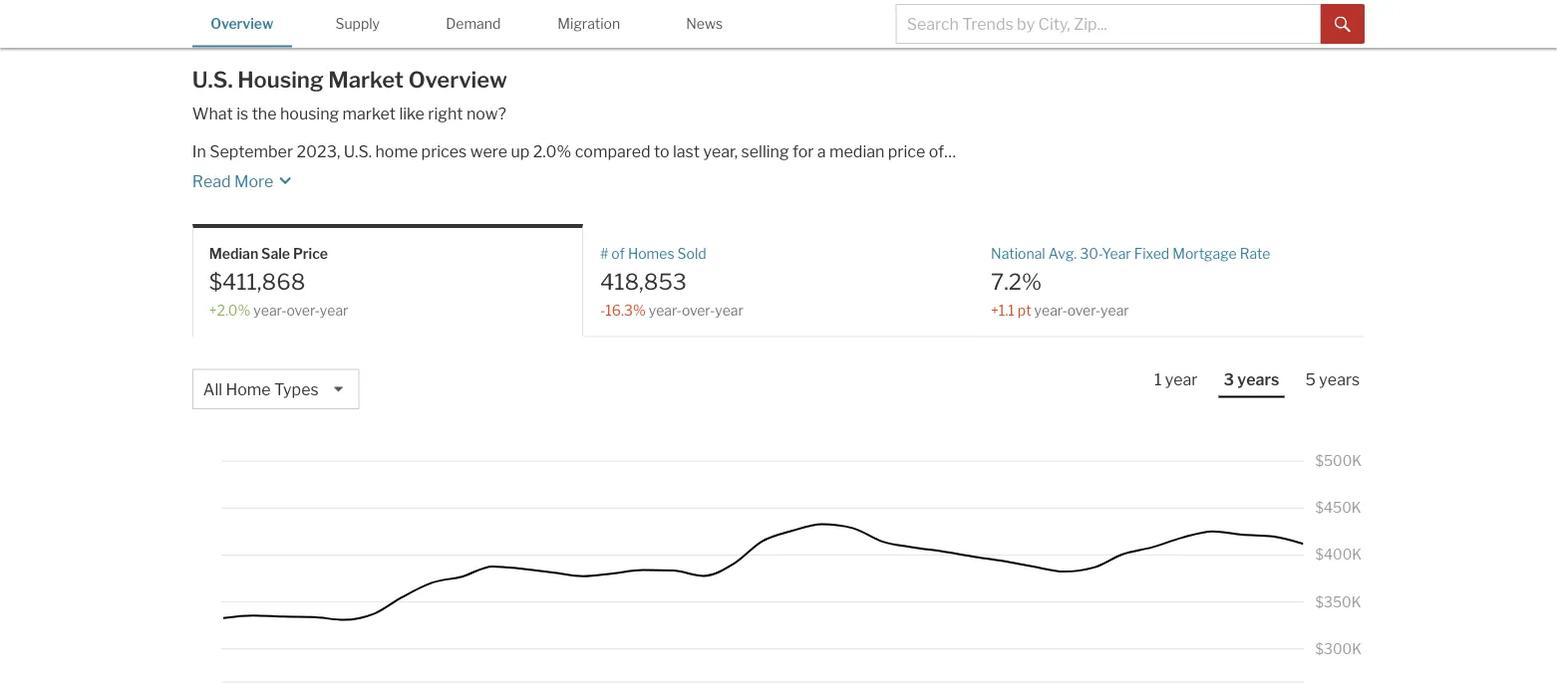 Task type: vqa. For each thing, say whether or not it's contained in the screenshot.
News
yes



Task type: describe. For each thing, give the bounding box(es) containing it.
1 year button
[[1149, 369, 1203, 396]]

what
[[192, 104, 233, 123]]

mortgage
[[1173, 245, 1237, 262]]

price
[[293, 245, 328, 262]]

housing
[[280, 104, 339, 123]]

selling
[[741, 142, 789, 161]]

migration
[[558, 15, 620, 32]]

rate
[[1240, 245, 1270, 262]]

year inside the median sale price $411,868 +2.0% year-over-year
[[320, 302, 348, 319]]

prices
[[421, 142, 467, 161]]

year- inside national avg. 30-year fixed mortgage rate 7.2% +1.1 pt year-over-year
[[1034, 302, 1067, 319]]

avg.
[[1048, 245, 1077, 262]]

5
[[1305, 370, 1316, 390]]

submit search image
[[1335, 17, 1351, 33]]

market
[[328, 66, 404, 93]]

september
[[210, 142, 293, 161]]

read
[[192, 171, 231, 191]]

3
[[1224, 370, 1234, 390]]

demand link
[[423, 0, 523, 45]]

year- inside the median sale price $411,868 +2.0% year-over-year
[[254, 302, 287, 319]]

1 vertical spatial overview
[[408, 66, 507, 93]]

is
[[236, 104, 248, 123]]

median
[[829, 142, 885, 161]]

3 years
[[1224, 370, 1279, 390]]

7.2%
[[991, 269, 1042, 296]]

year- inside # of homes sold 418,853 -16.3% year-over-year
[[649, 302, 682, 319]]

years for 3 years
[[1237, 370, 1279, 390]]

…
[[944, 142, 956, 161]]

Search Trends by City, Zip... search field
[[896, 4, 1321, 44]]

read more link
[[192, 163, 1013, 193]]

national
[[991, 245, 1045, 262]]

year,
[[703, 142, 738, 161]]

years for 5 years
[[1319, 370, 1360, 390]]

like
[[399, 104, 425, 123]]

median sale price $411,868 +2.0% year-over-year
[[209, 245, 348, 319]]

1
[[1154, 370, 1162, 390]]

migration link
[[539, 0, 639, 45]]

5 years
[[1305, 370, 1360, 390]]

housing
[[237, 66, 324, 93]]

fixed
[[1134, 245, 1170, 262]]

for
[[792, 142, 814, 161]]

-
[[600, 302, 605, 319]]

up
[[511, 142, 530, 161]]

year
[[1102, 245, 1131, 262]]

overview inside "overview" link
[[210, 15, 274, 32]]

demand
[[446, 15, 501, 32]]

year inside button
[[1165, 370, 1198, 390]]

to
[[654, 142, 669, 161]]

what is the housing market like right now?
[[192, 104, 506, 123]]

all
[[203, 380, 222, 400]]

pt
[[1018, 302, 1031, 319]]

# of homes sold 418,853 -16.3% year-over-year
[[600, 245, 744, 319]]

overview link
[[192, 0, 292, 45]]

+2.0%
[[209, 302, 251, 319]]

over- inside # of homes sold 418,853 -16.3% year-over-year
[[682, 302, 715, 319]]

sale
[[261, 245, 290, 262]]

+1.1
[[991, 302, 1015, 319]]

price
[[888, 142, 925, 161]]

16.3%
[[605, 302, 646, 319]]



Task type: locate. For each thing, give the bounding box(es) containing it.
1 horizontal spatial year-
[[649, 302, 682, 319]]

1 horizontal spatial overview
[[408, 66, 507, 93]]

sold
[[677, 245, 706, 262]]

#
[[600, 245, 608, 262]]

news
[[686, 15, 723, 32]]

home
[[375, 142, 418, 161]]

news link
[[655, 0, 754, 45]]

2 year- from the left
[[649, 302, 682, 319]]

over- down sold
[[682, 302, 715, 319]]

of right 'price'
[[929, 142, 944, 161]]

1 year
[[1154, 370, 1198, 390]]

30-
[[1080, 245, 1102, 262]]

1 over- from the left
[[287, 302, 320, 319]]

1 vertical spatial of
[[611, 245, 625, 262]]

over- down "30-"
[[1067, 302, 1101, 319]]

1 horizontal spatial years
[[1319, 370, 1360, 390]]

over- inside national avg. 30-year fixed mortgage rate 7.2% +1.1 pt year-over-year
[[1067, 302, 1101, 319]]

a
[[817, 142, 826, 161]]

0 horizontal spatial year-
[[254, 302, 287, 319]]

0 horizontal spatial over-
[[287, 302, 320, 319]]

all home types
[[203, 380, 319, 400]]

u.s. housing market overview
[[192, 66, 507, 93]]

national avg. 30-year fixed mortgage rate 7.2% +1.1 pt year-over-year
[[991, 245, 1270, 319]]

0 horizontal spatial overview
[[210, 15, 274, 32]]

u.s.
[[192, 66, 233, 93], [344, 142, 372, 161]]

year-
[[254, 302, 287, 319], [649, 302, 682, 319], [1034, 302, 1067, 319]]

of
[[929, 142, 944, 161], [611, 245, 625, 262]]

1 horizontal spatial of
[[929, 142, 944, 161]]

418,853
[[600, 269, 687, 296]]

in september 2023, u.s. home prices were up 2.0% compared to last year, selling for a median price of …
[[192, 142, 956, 161]]

$411,868
[[209, 269, 305, 296]]

1 year- from the left
[[254, 302, 287, 319]]

over- inside the median sale price $411,868 +2.0% year-over-year
[[287, 302, 320, 319]]

median
[[209, 245, 258, 262]]

over-
[[287, 302, 320, 319], [682, 302, 715, 319], [1067, 302, 1101, 319]]

1 horizontal spatial u.s.
[[344, 142, 372, 161]]

years right '3' on the right
[[1237, 370, 1279, 390]]

of inside # of homes sold 418,853 -16.3% year-over-year
[[611, 245, 625, 262]]

more
[[234, 171, 273, 191]]

1 horizontal spatial over-
[[682, 302, 715, 319]]

last
[[673, 142, 700, 161]]

year inside # of homes sold 418,853 -16.3% year-over-year
[[715, 302, 744, 319]]

year
[[320, 302, 348, 319], [715, 302, 744, 319], [1101, 302, 1129, 319], [1165, 370, 1198, 390]]

of right #
[[611, 245, 625, 262]]

year- down 418,853
[[649, 302, 682, 319]]

supply
[[335, 15, 380, 32]]

year- down $411,868
[[254, 302, 287, 319]]

compared
[[575, 142, 651, 161]]

2 over- from the left
[[682, 302, 715, 319]]

2 years from the left
[[1319, 370, 1360, 390]]

years right "5"
[[1319, 370, 1360, 390]]

years
[[1237, 370, 1279, 390], [1319, 370, 1360, 390]]

supply link
[[308, 0, 407, 45]]

the
[[252, 104, 277, 123]]

5 years button
[[1300, 369, 1365, 396]]

in
[[192, 142, 206, 161]]

home
[[226, 380, 271, 400]]

0 vertical spatial of
[[929, 142, 944, 161]]

overview up housing on the top of page
[[210, 15, 274, 32]]

market
[[342, 104, 396, 123]]

over- down $411,868
[[287, 302, 320, 319]]

0 vertical spatial overview
[[210, 15, 274, 32]]

u.s. down the what is the housing market like right now?
[[344, 142, 372, 161]]

0 horizontal spatial of
[[611, 245, 625, 262]]

year inside national avg. 30-year fixed mortgage rate 7.2% +1.1 pt year-over-year
[[1101, 302, 1129, 319]]

0 horizontal spatial years
[[1237, 370, 1279, 390]]

were
[[470, 142, 507, 161]]

1 vertical spatial u.s.
[[344, 142, 372, 161]]

year- right pt
[[1034, 302, 1067, 319]]

0 horizontal spatial u.s.
[[192, 66, 233, 93]]

now?
[[466, 104, 506, 123]]

types
[[274, 380, 319, 400]]

2.0%
[[533, 142, 571, 161]]

3 years button
[[1219, 369, 1284, 398]]

homes
[[628, 245, 674, 262]]

overview up right
[[408, 66, 507, 93]]

2 horizontal spatial over-
[[1067, 302, 1101, 319]]

2 horizontal spatial year-
[[1034, 302, 1067, 319]]

2023,
[[297, 142, 340, 161]]

overview
[[210, 15, 274, 32], [408, 66, 507, 93]]

right
[[428, 104, 463, 123]]

0 vertical spatial u.s.
[[192, 66, 233, 93]]

u.s. up what on the top
[[192, 66, 233, 93]]

1 years from the left
[[1237, 370, 1279, 390]]

3 over- from the left
[[1067, 302, 1101, 319]]

3 year- from the left
[[1034, 302, 1067, 319]]

read more
[[192, 171, 273, 191]]



